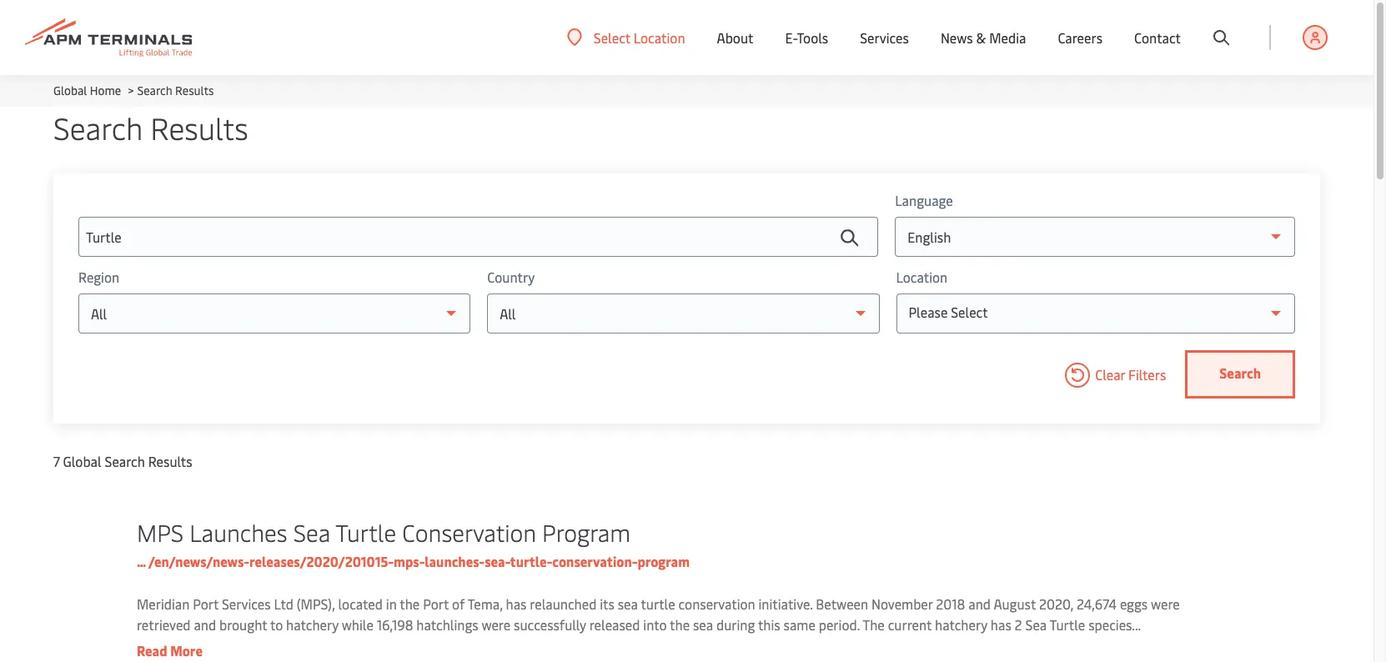 Task type: describe. For each thing, give the bounding box(es) containing it.
1 vertical spatial has
[[991, 616, 1012, 634]]

7
[[53, 452, 60, 471]]

brought
[[219, 616, 267, 634]]

mps-
[[394, 552, 425, 571]]

news & media
[[941, 28, 1027, 47]]

global home link
[[53, 83, 121, 98]]

16,198
[[377, 616, 413, 634]]

1 port from the left
[[193, 595, 219, 613]]

clear filters button
[[1061, 350, 1167, 399]]

1 horizontal spatial sea
[[693, 616, 713, 634]]

its
[[600, 595, 615, 613]]

e-tools button
[[786, 0, 829, 75]]

this
[[758, 616, 781, 634]]

0 vertical spatial global
[[53, 83, 87, 98]]

turtle-
[[510, 552, 553, 571]]

while
[[342, 616, 374, 634]]

sea-
[[485, 552, 510, 571]]

1 horizontal spatial and
[[969, 595, 991, 613]]

read
[[137, 642, 167, 660]]

1 vertical spatial global
[[63, 452, 101, 471]]

country
[[488, 268, 535, 286]]

conservation
[[402, 516, 536, 548]]

7  global search results
[[53, 452, 192, 471]]

released
[[590, 616, 640, 634]]

e-tools
[[786, 28, 829, 47]]

1 vertical spatial results
[[150, 107, 248, 148]]

conservation
[[679, 595, 756, 613]]

1 hatchery from the left
[[286, 616, 339, 634]]

&
[[977, 28, 987, 47]]

turtle inside meridian port services ltd (mps), located in the port of tema, has relaunched its sea turtle conservation initiative. between november 2018 and august 2020, 24,674 eggs were retrieved and brought to hatchery while 16,198 hatchlings were successfully released into the sea during this same period. the current hatchery has 2 sea turtle species... read more
[[1050, 616, 1086, 634]]

clear
[[1096, 365, 1126, 384]]

launches-
[[425, 552, 485, 571]]

about button
[[717, 0, 754, 75]]

conservation-
[[553, 552, 638, 571]]

Search query input text field
[[78, 217, 879, 257]]

search results
[[53, 107, 248, 148]]

region
[[78, 268, 119, 286]]

into
[[644, 616, 667, 634]]

select location
[[594, 28, 685, 46]]

select location button
[[567, 28, 685, 46]]

0 horizontal spatial were
[[482, 616, 511, 634]]

home
[[90, 83, 121, 98]]

period.
[[819, 616, 860, 634]]

>
[[128, 83, 134, 98]]

contact button
[[1135, 0, 1182, 75]]

mps launches sea turtle conservation program … /en/news/news-releases/2020/201015-mps-launches-sea-turtle-conservation-program
[[137, 516, 690, 571]]

2 hatchery from the left
[[935, 616, 988, 634]]

program
[[542, 516, 631, 548]]

relaunched
[[530, 595, 597, 613]]

current
[[888, 616, 932, 634]]

about
[[717, 28, 754, 47]]

1 horizontal spatial select
[[951, 303, 988, 321]]

0 vertical spatial services
[[860, 28, 909, 47]]

contact
[[1135, 28, 1182, 47]]

1 vertical spatial the
[[670, 616, 690, 634]]

turtle
[[641, 595, 676, 613]]

careers
[[1058, 28, 1103, 47]]

tema,
[[468, 595, 503, 613]]

same
[[784, 616, 816, 634]]



Task type: locate. For each thing, give the bounding box(es) containing it.
in
[[386, 595, 397, 613]]

please select
[[909, 303, 988, 321]]

news
[[941, 28, 973, 47]]

0 vertical spatial select
[[594, 28, 631, 46]]

sea
[[293, 516, 330, 548], [1026, 616, 1047, 634]]

and
[[969, 595, 991, 613], [194, 616, 216, 634]]

mps
[[137, 516, 184, 548]]

hatchery
[[286, 616, 339, 634], [935, 616, 988, 634]]

1 vertical spatial were
[[482, 616, 511, 634]]

turtle
[[336, 516, 396, 548], [1050, 616, 1086, 634]]

sea right 2
[[1026, 616, 1047, 634]]

services right tools
[[860, 28, 909, 47]]

hatchlings
[[417, 616, 479, 634]]

news & media button
[[941, 0, 1027, 75]]

1 horizontal spatial port
[[423, 595, 449, 613]]

1 horizontal spatial hatchery
[[935, 616, 988, 634]]

location left about
[[634, 28, 685, 46]]

turtle down 2020,
[[1050, 616, 1086, 634]]

global home > search results
[[53, 83, 214, 98]]

search button
[[1186, 350, 1296, 399]]

1 horizontal spatial were
[[1151, 595, 1180, 613]]

located
[[338, 595, 383, 613]]

e-
[[786, 28, 797, 47]]

port
[[193, 595, 219, 613], [423, 595, 449, 613]]

results
[[175, 83, 214, 98], [150, 107, 248, 148], [148, 452, 192, 471]]

read more link
[[137, 642, 203, 660]]

1 horizontal spatial location
[[897, 268, 948, 286]]

2018
[[936, 595, 966, 613]]

1 vertical spatial select
[[951, 303, 988, 321]]

results up search results
[[175, 83, 214, 98]]

global
[[53, 83, 87, 98], [63, 452, 101, 471]]

… /en/news/news-releases/2020/201015-mps-launches-sea-turtle-conservation-program link
[[137, 552, 690, 571]]

and right '2018' on the bottom of page
[[969, 595, 991, 613]]

1 horizontal spatial turtle
[[1050, 616, 1086, 634]]

1 horizontal spatial has
[[991, 616, 1012, 634]]

services button
[[860, 0, 909, 75]]

(mps),
[[297, 595, 335, 613]]

careers button
[[1058, 0, 1103, 75]]

has
[[506, 595, 527, 613], [991, 616, 1012, 634]]

0 vertical spatial were
[[1151, 595, 1180, 613]]

0 horizontal spatial location
[[634, 28, 685, 46]]

sea inside meridian port services ltd (mps), located in the port of tema, has relaunched its sea turtle conservation initiative. between november 2018 and august 2020, 24,674 eggs were retrieved and brought to hatchery while 16,198 hatchlings were successfully released into the sea during this same period. the current hatchery has 2 sea turtle species... read more
[[1026, 616, 1047, 634]]

to
[[270, 616, 283, 634]]

0 horizontal spatial has
[[506, 595, 527, 613]]

services
[[860, 28, 909, 47], [222, 595, 271, 613]]

turtle inside mps launches sea turtle conservation program … /en/news/news-releases/2020/201015-mps-launches-sea-turtle-conservation-program
[[336, 516, 396, 548]]

the
[[400, 595, 420, 613], [670, 616, 690, 634]]

sea right its
[[618, 595, 638, 613]]

global left home
[[53, 83, 87, 98]]

0 horizontal spatial services
[[222, 595, 271, 613]]

0 horizontal spatial the
[[400, 595, 420, 613]]

1 vertical spatial turtle
[[1050, 616, 1086, 634]]

services up brought
[[222, 595, 271, 613]]

2 vertical spatial results
[[148, 452, 192, 471]]

/en/news/news-
[[149, 552, 249, 571]]

sea inside mps launches sea turtle conservation program … /en/news/news-releases/2020/201015-mps-launches-sea-turtle-conservation-program
[[293, 516, 330, 548]]

filters
[[1129, 365, 1167, 384]]

more
[[170, 642, 203, 660]]

location up please
[[897, 268, 948, 286]]

were right eggs
[[1151, 595, 1180, 613]]

1 horizontal spatial services
[[860, 28, 909, 47]]

port right meridian
[[193, 595, 219, 613]]

initiative.
[[759, 595, 813, 613]]

2020,
[[1040, 595, 1074, 613]]

meridian
[[137, 595, 190, 613]]

the
[[863, 616, 885, 634]]

0 vertical spatial sea
[[618, 595, 638, 613]]

turtle up mps-
[[336, 516, 396, 548]]

were down tema,
[[482, 616, 511, 634]]

0 horizontal spatial select
[[594, 28, 631, 46]]

sea down conservation at the bottom of the page
[[693, 616, 713, 634]]

eggs
[[1121, 595, 1148, 613]]

0 vertical spatial turtle
[[336, 516, 396, 548]]

0 vertical spatial sea
[[293, 516, 330, 548]]

…
[[137, 552, 146, 571]]

0 vertical spatial results
[[175, 83, 214, 98]]

0 horizontal spatial hatchery
[[286, 616, 339, 634]]

select
[[594, 28, 631, 46], [951, 303, 988, 321]]

1 vertical spatial sea
[[693, 616, 713, 634]]

search
[[137, 83, 172, 98], [53, 107, 143, 148], [1220, 364, 1262, 382], [105, 452, 145, 471]]

0 horizontal spatial port
[[193, 595, 219, 613]]

0 horizontal spatial sea
[[293, 516, 330, 548]]

search inside search button
[[1220, 364, 1262, 382]]

ltd
[[274, 595, 294, 613]]

program
[[638, 552, 690, 571]]

of
[[452, 595, 465, 613]]

0 vertical spatial has
[[506, 595, 527, 613]]

1 horizontal spatial sea
[[1026, 616, 1047, 634]]

1 vertical spatial and
[[194, 616, 216, 634]]

the right in at the bottom left
[[400, 595, 420, 613]]

hatchery down (mps),
[[286, 616, 339, 634]]

launches
[[190, 516, 288, 548]]

successfully
[[514, 616, 586, 634]]

1 vertical spatial services
[[222, 595, 271, 613]]

0 vertical spatial and
[[969, 595, 991, 613]]

1 vertical spatial location
[[897, 268, 948, 286]]

language
[[896, 191, 954, 209]]

1 vertical spatial sea
[[1026, 616, 1047, 634]]

has right tema,
[[506, 595, 527, 613]]

november
[[872, 595, 933, 613]]

location
[[634, 28, 685, 46], [897, 268, 948, 286]]

0 horizontal spatial and
[[194, 616, 216, 634]]

24,674
[[1077, 595, 1117, 613]]

tools
[[797, 28, 829, 47]]

the right into
[[670, 616, 690, 634]]

species...
[[1089, 616, 1142, 634]]

results down 'global home > search results' at the top left of the page
[[150, 107, 248, 148]]

during
[[717, 616, 755, 634]]

0 horizontal spatial turtle
[[336, 516, 396, 548]]

and up more
[[194, 616, 216, 634]]

clear filters
[[1096, 365, 1167, 384]]

results up mps
[[148, 452, 192, 471]]

august
[[994, 595, 1036, 613]]

has left 2
[[991, 616, 1012, 634]]

2 port from the left
[[423, 595, 449, 613]]

services inside meridian port services ltd (mps), located in the port of tema, has relaunched its sea turtle conservation initiative. between november 2018 and august 2020, 24,674 eggs were retrieved and brought to hatchery while 16,198 hatchlings were successfully released into the sea during this same period. the current hatchery has 2 sea turtle species... read more
[[222, 595, 271, 613]]

1 horizontal spatial the
[[670, 616, 690, 634]]

sea up releases/2020/201015-
[[293, 516, 330, 548]]

between
[[816, 595, 869, 613]]

please
[[909, 303, 948, 321]]

global right 7
[[63, 452, 101, 471]]

2
[[1015, 616, 1023, 634]]

retrieved
[[137, 616, 191, 634]]

port left of at the left bottom
[[423, 595, 449, 613]]

media
[[990, 28, 1027, 47]]

0 vertical spatial the
[[400, 595, 420, 613]]

0 horizontal spatial sea
[[618, 595, 638, 613]]

hatchery down '2018' on the bottom of page
[[935, 616, 988, 634]]

meridian port services ltd (mps), located in the port of tema, has relaunched its sea turtle conservation initiative. between november 2018 and august 2020, 24,674 eggs were retrieved and brought to hatchery while 16,198 hatchlings were successfully released into the sea during this same period. the current hatchery has 2 sea turtle species... read more
[[137, 595, 1180, 660]]

releases/2020/201015-
[[249, 552, 394, 571]]

0 vertical spatial location
[[634, 28, 685, 46]]



Task type: vqa. For each thing, say whether or not it's contained in the screenshot.
areas:
no



